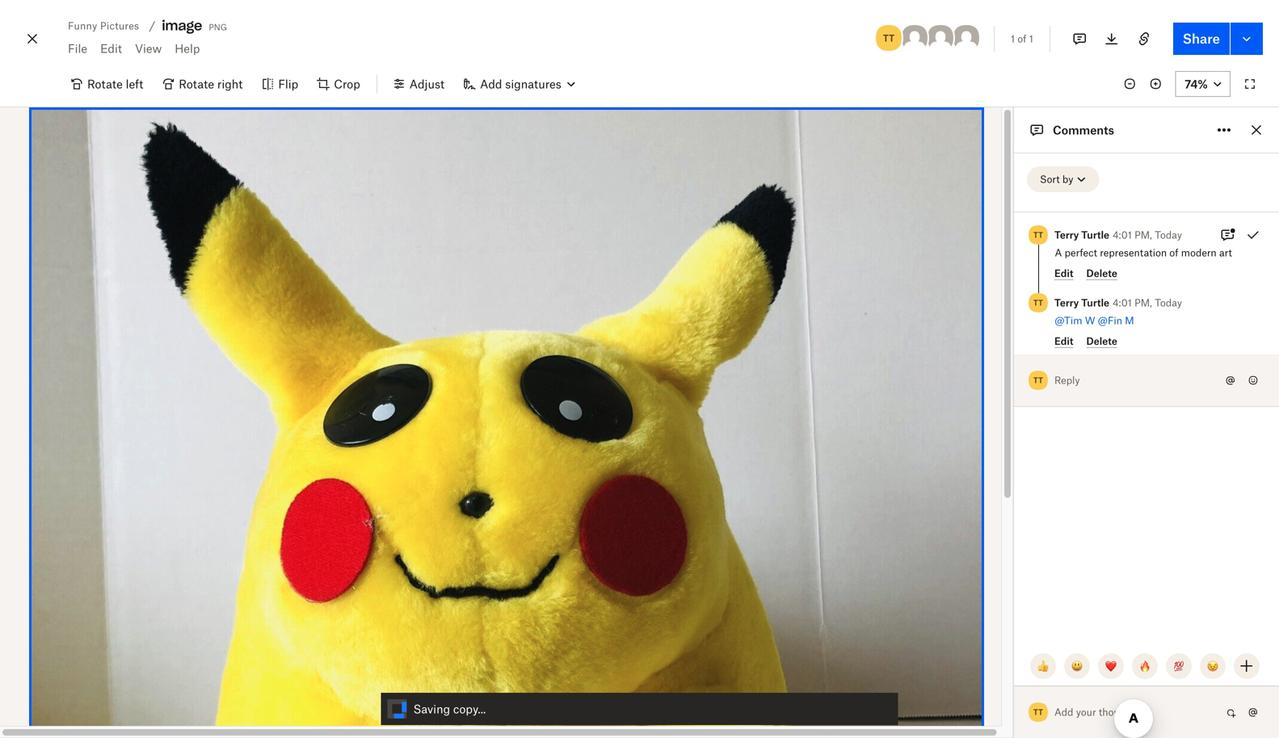 Task type: describe. For each thing, give the bounding box(es) containing it.
share
[[1183, 31, 1220, 46]]

add signatures
[[480, 77, 561, 91]]

😃
[[1071, 660, 1083, 673]]

comments
[[1053, 123, 1114, 137]]

1 horizontal spatial of
[[1169, 247, 1178, 259]]

terry turtle 4:01 pm, today @tim w @fin m
[[1054, 297, 1182, 327]]

❤️ button
[[1098, 654, 1124, 679]]

right
[[217, 77, 243, 91]]

adjust
[[409, 77, 444, 91]]

funny
[[68, 20, 97, 32]]

/
[[149, 19, 155, 33]]

art
[[1219, 247, 1232, 259]]

edit button for second delete button from the bottom
[[1054, 267, 1073, 280]]

🔥 button
[[1132, 654, 1158, 679]]

copy...
[[453, 703, 486, 716]]

your
[[1076, 707, 1096, 719]]

@tim
[[1055, 315, 1082, 327]]

👍 button
[[1030, 654, 1056, 679]]

terry turtle 4:01 pm, today
[[1054, 229, 1182, 241]]

74% button
[[1175, 71, 1231, 97]]

representation
[[1100, 247, 1167, 259]]

💯
[[1173, 660, 1184, 673]]

sort by button
[[1027, 166, 1099, 192]]

perfect
[[1065, 247, 1097, 259]]

today for terry turtle 4:01 pm, today
[[1155, 229, 1182, 241]]

turtle for terry turtle 4:01 pm, today @tim w @fin m
[[1081, 297, 1109, 309]]

🔥
[[1139, 660, 1151, 673]]

modern
[[1181, 247, 1217, 259]]

tt inside button
[[883, 32, 895, 44]]

edit button
[[94, 36, 128, 61]]

4:01 for terry turtle 4:01 pm, today @tim w @fin m
[[1113, 297, 1132, 309]]

1 of 1
[[1011, 33, 1033, 45]]

sort
[[1040, 173, 1060, 185]]

rotate left
[[87, 77, 143, 91]]

add your thoughts image
[[1055, 704, 1208, 722]]

edit inside dropdown button
[[100, 42, 122, 55]]

a perfect representation of modern art
[[1055, 247, 1232, 259]]

left
[[126, 77, 143, 91]]

today for terry turtle 4:01 pm, today @tim w @fin m
[[1155, 297, 1182, 309]]

😃 button
[[1064, 654, 1090, 679]]

reply image
[[1055, 372, 1208, 389]]

flip button
[[252, 71, 308, 97]]

tt button
[[874, 23, 903, 53]]

add your thoughts
[[1054, 707, 1140, 719]]

rotate left button
[[61, 71, 153, 97]]

file
[[68, 42, 87, 55]]

rotate right
[[179, 77, 243, 91]]

/ image png
[[149, 17, 227, 34]]

pm, for terry turtle 4:01 pm, today
[[1134, 229, 1152, 241]]

1 1 from the left
[[1011, 33, 1015, 45]]

funny pictures
[[68, 20, 139, 32]]

by
[[1062, 173, 1073, 185]]

image
[[162, 17, 202, 34]]

add for add your thoughts
[[1054, 707, 1073, 719]]

png
[[209, 19, 227, 33]]



Task type: locate. For each thing, give the bounding box(es) containing it.
edit button
[[1054, 267, 1073, 280], [1054, 335, 1073, 348]]

1 turtle from the top
[[1081, 229, 1109, 241]]

2 edit button from the top
[[1054, 335, 1073, 348]]

pm, for terry turtle 4:01 pm, today @tim w @fin m
[[1134, 297, 1152, 309]]

edit button down @tim
[[1054, 335, 1073, 348]]

rotate for rotate right
[[179, 77, 214, 91]]

2 rotate from the left
[[179, 77, 214, 91]]

4:01
[[1113, 229, 1132, 241], [1113, 297, 1132, 309]]

2 4:01 from the top
[[1113, 297, 1132, 309]]

😣 button
[[1200, 654, 1226, 679]]

edit button down a
[[1054, 267, 1073, 280]]

pm, down a perfect representation of modern art
[[1134, 297, 1152, 309]]

delete button down '@fin'
[[1086, 335, 1117, 348]]

0 horizontal spatial add
[[480, 77, 502, 91]]

turtle for terry turtle 4:01 pm, today
[[1081, 229, 1109, 241]]

help button
[[168, 36, 206, 61]]

💯 button
[[1166, 654, 1192, 679]]

0 vertical spatial today
[[1155, 229, 1182, 241]]

add inside dropdown button
[[480, 77, 502, 91]]

crop
[[334, 77, 360, 91]]

edit button for second delete button
[[1054, 335, 1073, 348]]

1 vertical spatial terry
[[1054, 297, 1079, 309]]

delete button
[[1086, 267, 1117, 280], [1086, 335, 1117, 348]]

add for add signatures
[[480, 77, 502, 91]]

1 edit button from the top
[[1054, 267, 1073, 280]]

74%
[[1185, 77, 1208, 91]]

2 turtle from the top
[[1081, 297, 1109, 309]]

1 vertical spatial today
[[1155, 297, 1182, 309]]

today
[[1155, 229, 1182, 241], [1155, 297, 1182, 309]]

today down a perfect representation of modern art
[[1155, 297, 1182, 309]]

1 today from the top
[[1155, 229, 1182, 241]]

m
[[1125, 315, 1134, 327]]

close right sidebar image
[[1247, 120, 1266, 140]]

rotate left "left"
[[87, 77, 123, 91]]

signatures
[[505, 77, 561, 91]]

2 vertical spatial edit
[[1054, 335, 1073, 347]]

terry for terry turtle 4:01 pm, today @tim w @fin m
[[1054, 297, 1079, 309]]

1 vertical spatial pm,
[[1134, 297, 1152, 309]]

2 1 from the left
[[1029, 33, 1033, 45]]

delete down '@fin'
[[1086, 335, 1117, 347]]

thoughts
[[1099, 707, 1140, 719]]

turtle up perfect
[[1081, 229, 1109, 241]]

4:01 up m
[[1113, 297, 1132, 309]]

0 vertical spatial delete
[[1086, 267, 1117, 280]]

1 horizontal spatial add
[[1054, 707, 1073, 719]]

1 pm, from the top
[[1134, 229, 1152, 241]]

delete down perfect
[[1086, 267, 1117, 280]]

0 vertical spatial 4:01
[[1113, 229, 1132, 241]]

add signatures button
[[454, 71, 584, 97]]

0 vertical spatial of
[[1017, 33, 1026, 45]]

2 pm, from the top
[[1134, 297, 1152, 309]]

0 vertical spatial pm,
[[1134, 229, 1152, 241]]

0 vertical spatial edit button
[[1054, 267, 1073, 280]]

delete button down perfect
[[1086, 267, 1117, 280]]

turtle inside terry turtle 4:01 pm, today @tim w @fin m
[[1081, 297, 1109, 309]]

w
[[1085, 315, 1095, 327]]

2 delete from the top
[[1086, 335, 1117, 347]]

0 vertical spatial delete button
[[1086, 267, 1117, 280]]

edit down @tim
[[1054, 335, 1073, 347]]

terry up @tim
[[1054, 297, 1079, 309]]

4:01 for terry turtle 4:01 pm, today
[[1113, 229, 1132, 241]]

1 vertical spatial turtle
[[1081, 297, 1109, 309]]

add
[[480, 77, 502, 91], [1054, 707, 1073, 719]]

1 horizontal spatial rotate
[[179, 77, 214, 91]]

terry up a
[[1054, 229, 1079, 241]]

delete for second delete button
[[1086, 335, 1117, 347]]

0 vertical spatial edit
[[100, 42, 122, 55]]

view button
[[128, 36, 168, 61]]

of
[[1017, 33, 1026, 45], [1169, 247, 1178, 259]]

1 vertical spatial of
[[1169, 247, 1178, 259]]

❤️
[[1105, 660, 1117, 673]]

2 terry from the top
[[1054, 297, 1079, 309]]

close image
[[23, 26, 42, 52]]

1 rotate from the left
[[87, 77, 123, 91]]

terry for terry turtle 4:01 pm, today
[[1054, 229, 1079, 241]]

1 horizontal spatial 1
[[1029, 33, 1033, 45]]

1 delete button from the top
[[1086, 267, 1117, 280]]

0 vertical spatial terry
[[1054, 229, 1079, 241]]

sort by
[[1040, 173, 1073, 185]]

1 vertical spatial edit button
[[1054, 335, 1073, 348]]

today inside terry turtle 4:01 pm, today @tim w @fin m
[[1155, 297, 1182, 309]]

rotate
[[87, 77, 123, 91], [179, 77, 214, 91]]

flip
[[278, 77, 298, 91]]

terry
[[1054, 229, 1079, 241], [1054, 297, 1079, 309]]

😣
[[1207, 660, 1218, 673]]

@fin
[[1098, 315, 1122, 327]]

0 horizontal spatial of
[[1017, 33, 1026, 45]]

saving copy...
[[413, 703, 486, 716]]

edit down funny pictures dropdown button
[[100, 42, 122, 55]]

funny pictures button
[[61, 16, 146, 36]]

terry inside terry turtle 4:01 pm, today @tim w @fin m
[[1054, 297, 1079, 309]]

saving copy... alert
[[381, 693, 898, 726]]

edit down a
[[1054, 267, 1073, 280]]

crop button
[[308, 71, 370, 97]]

rotate left right on the left top of page
[[179, 77, 214, 91]]

file button
[[61, 36, 94, 61]]

👍
[[1037, 660, 1049, 673]]

1 vertical spatial edit
[[1054, 267, 1073, 280]]

view
[[135, 42, 162, 55]]

pm, inside terry turtle 4:01 pm, today @tim w @fin m
[[1134, 297, 1152, 309]]

Add your thoughts text field
[[1055, 700, 1221, 726]]

help
[[175, 42, 200, 55]]

turtle
[[1081, 229, 1109, 241], [1081, 297, 1109, 309]]

1 vertical spatial delete
[[1086, 335, 1117, 347]]

delete for second delete button from the bottom
[[1086, 267, 1117, 280]]

today up a perfect representation of modern art
[[1155, 229, 1182, 241]]

1 delete from the top
[[1086, 267, 1117, 280]]

delete
[[1086, 267, 1117, 280], [1086, 335, 1117, 347]]

pictures
[[100, 20, 139, 32]]

add left the your
[[1054, 707, 1073, 719]]

4:01 inside terry turtle 4:01 pm, today @tim w @fin m
[[1113, 297, 1132, 309]]

1 4:01 from the top
[[1113, 229, 1132, 241]]

0 vertical spatial turtle
[[1081, 229, 1109, 241]]

rotate right button
[[153, 71, 252, 97]]

Reply text field
[[1055, 368, 1221, 393]]

4:01 up "representation"
[[1113, 229, 1132, 241]]

edit
[[100, 42, 122, 55], [1054, 267, 1073, 280], [1054, 335, 1073, 347]]

tt
[[883, 32, 895, 44], [1033, 230, 1043, 240], [1033, 298, 1043, 308], [1033, 375, 1043, 385], [1033, 707, 1043, 717]]

2 today from the top
[[1155, 297, 1182, 309]]

1 vertical spatial add
[[1054, 707, 1073, 719]]

share button
[[1173, 23, 1230, 55]]

2 delete button from the top
[[1086, 335, 1117, 348]]

saving
[[413, 703, 450, 716]]

0 horizontal spatial rotate
[[87, 77, 123, 91]]

1 terry from the top
[[1054, 229, 1079, 241]]

adjust button
[[384, 71, 454, 97]]

add left signatures
[[480, 77, 502, 91]]

turtle up the w
[[1081, 297, 1109, 309]]

1
[[1011, 33, 1015, 45], [1029, 33, 1033, 45]]

0 horizontal spatial 1
[[1011, 33, 1015, 45]]

a
[[1055, 247, 1062, 259]]

pm,
[[1134, 229, 1152, 241], [1134, 297, 1152, 309]]

1 vertical spatial delete button
[[1086, 335, 1117, 348]]

0 vertical spatial add
[[480, 77, 502, 91]]

rotate for rotate left
[[87, 77, 123, 91]]

1 vertical spatial 4:01
[[1113, 297, 1132, 309]]

pm, up a perfect representation of modern art
[[1134, 229, 1152, 241]]

reply
[[1054, 374, 1080, 387]]



Task type: vqa. For each thing, say whether or not it's contained in the screenshot.
the middle app
no



